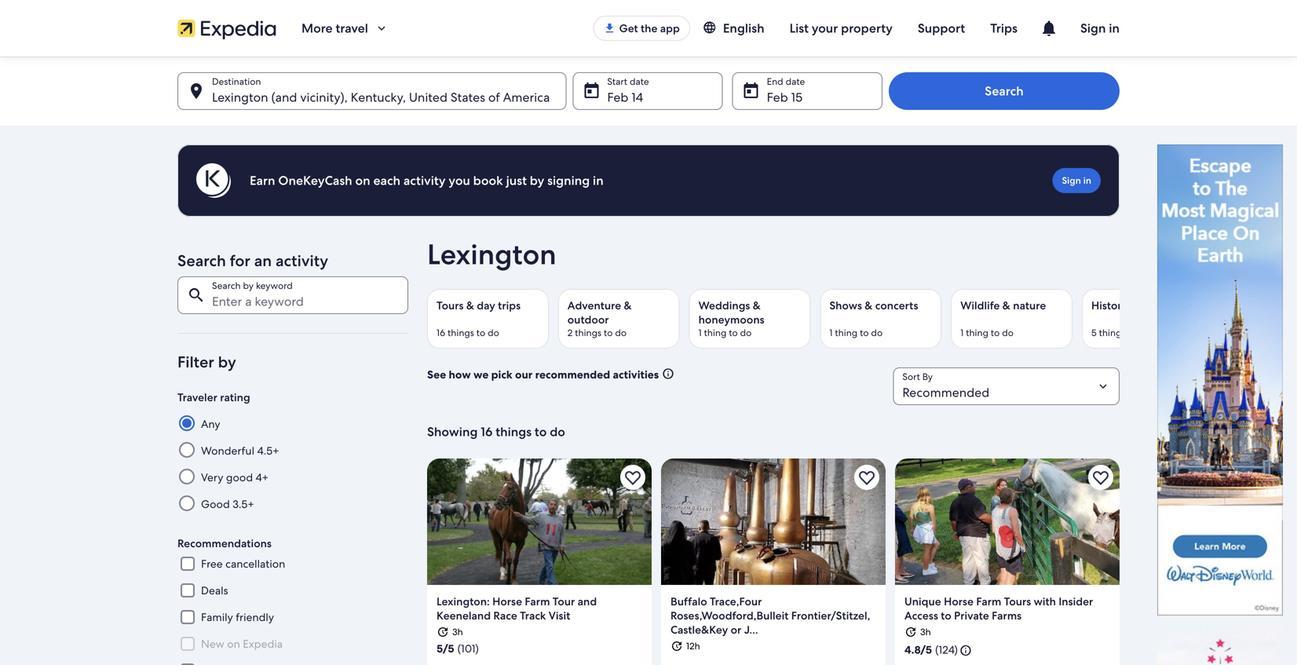 Task type: describe. For each thing, give the bounding box(es) containing it.
1 inside weddings & honeymoons 1 thing to do
[[699, 327, 702, 339]]

shows
[[830, 298, 862, 313]]

5.0 out of 5 with 101 reviews element
[[437, 642, 454, 656]]

to down history & culture
[[1128, 327, 1137, 339]]

good 3.5+
[[201, 497, 254, 511]]

sign for sign in dropdown button
[[1081, 20, 1106, 37]]

trips
[[991, 20, 1018, 37]]

unique
[[905, 594, 942, 609]]

support
[[918, 20, 966, 37]]

traveler rating
[[178, 390, 250, 405]]

sign in button
[[1068, 14, 1133, 42]]

small image
[[703, 20, 717, 35]]

more
[[302, 20, 333, 37]]

how
[[449, 368, 471, 382]]

1 for shows
[[830, 327, 833, 339]]

adventure & outdoor 2 things to do
[[568, 298, 632, 339]]

keeneland
[[437, 609, 491, 623]]

do right next image at the right top of the page
[[1139, 327, 1151, 339]]

more information about reviews image down private
[[958, 644, 972, 659]]

feb for feb 15
[[767, 89, 788, 106]]

trace,four
[[710, 594, 762, 609]]

castle&key
[[671, 623, 728, 637]]

things down our
[[496, 424, 532, 440]]

xsmall image for lexington: horse farm tour and keeneland race track visit
[[437, 626, 449, 638]]

weddings & honeymoons 1 thing to do
[[699, 298, 765, 339]]

honeymoons
[[699, 313, 765, 327]]

4.8/5
[[905, 643, 932, 657]]

united
[[409, 89, 448, 106]]

day
[[477, 298, 495, 313]]

list
[[790, 20, 809, 37]]

4.5+
[[257, 444, 279, 458]]

feb 14
[[607, 89, 643, 106]]

do down shows & concerts on the top of the page
[[871, 327, 883, 339]]

1 vertical spatial 16
[[481, 424, 493, 440]]

4.8 out of 5 with 124 reviews element
[[905, 643, 932, 657]]

to inside "unique horse farm tours with insider access to private farms"
[[941, 609, 952, 623]]

in for sign in link
[[1084, 174, 1092, 187]]

free cancellation
[[201, 557, 285, 571]]

cancellation
[[226, 557, 285, 571]]

5 things to do
[[1092, 327, 1151, 339]]

0 vertical spatial by
[[530, 172, 545, 189]]

concerts
[[876, 298, 919, 313]]

more information about reviews image right (124)
[[961, 645, 971, 656]]

deals
[[201, 584, 228, 598]]

xsmall image for unique horse farm tours with insider access to private farms
[[905, 626, 917, 638]]

earn
[[250, 172, 275, 189]]

1 thing to do for wildlife
[[961, 327, 1014, 339]]

private
[[954, 609, 990, 623]]

previous image
[[418, 309, 437, 328]]

wonderful
[[201, 444, 255, 458]]

access
[[905, 609, 939, 623]]

very good 4+
[[201, 470, 269, 485]]

states
[[451, 89, 485, 106]]

j...
[[744, 623, 758, 637]]

onekeycash
[[278, 172, 352, 189]]

5/5
[[437, 642, 454, 656]]

or
[[731, 623, 742, 637]]

4.8/5 (124)
[[905, 643, 958, 657]]

search for search for an activity
[[178, 251, 226, 271]]

our
[[515, 368, 533, 382]]

& for shows
[[865, 298, 873, 313]]

lexington:
[[437, 594, 490, 609]]

recommendations
[[178, 536, 272, 551]]

filter
[[178, 352, 214, 372]]

sign in for sign in dropdown button
[[1081, 20, 1120, 37]]

more travel
[[302, 20, 368, 37]]

farms
[[992, 609, 1022, 623]]

& for tours
[[466, 298, 474, 313]]

lexington: horse farm tour and keeneland race track visit image
[[427, 459, 652, 585]]

see how we pick our recommended activities
[[427, 368, 659, 382]]

recommended
[[535, 368, 610, 382]]

travel
[[336, 20, 368, 37]]

1 vertical spatial xsmall image
[[671, 640, 683, 653]]

do down day
[[488, 327, 499, 339]]

english button
[[690, 14, 777, 42]]

the
[[641, 21, 658, 35]]

signing
[[548, 172, 590, 189]]

list your property link
[[777, 14, 906, 42]]

culture
[[1142, 298, 1177, 313]]

wonderful 4.5+
[[201, 444, 279, 458]]

frontier/stitzel,
[[792, 609, 871, 623]]

history
[[1092, 298, 1128, 313]]

Save activity Unique Horse Farm Tours with Insider Access to Private Farms checkbox
[[1089, 465, 1114, 490]]

thing for wildlife & nature
[[966, 327, 989, 339]]

thing for shows & concerts
[[835, 327, 858, 339]]

trips
[[498, 298, 521, 313]]

next image
[[1111, 309, 1129, 328]]

we
[[474, 368, 489, 382]]

pick
[[491, 368, 513, 382]]

3.5+
[[233, 497, 254, 511]]

very
[[201, 470, 223, 485]]

to down see how we pick our recommended activities
[[535, 424, 547, 440]]

& for wildlife
[[1003, 298, 1011, 313]]

rating
[[220, 390, 250, 405]]

lexington (and vicinity), kentucky, united states of america button
[[178, 72, 567, 110]]

friendly
[[236, 610, 274, 624]]

1 vertical spatial by
[[218, 352, 236, 372]]

0 horizontal spatial on
[[227, 637, 240, 651]]

16 things to do
[[437, 327, 499, 339]]

sign in link
[[1053, 168, 1101, 193]]

america
[[503, 89, 550, 106]]

do inside weddings & honeymoons 1 thing to do
[[740, 327, 752, 339]]

app
[[660, 21, 680, 35]]

showing
[[427, 424, 478, 440]]

list your property
[[790, 20, 893, 37]]

english
[[723, 20, 765, 37]]

0 vertical spatial activity
[[404, 172, 446, 189]]

buffalo
[[671, 594, 707, 609]]

feb for feb 14
[[607, 89, 629, 106]]

12h
[[686, 640, 700, 652]]

1 thing to do for shows
[[830, 327, 883, 339]]

expedia
[[243, 637, 283, 651]]

tours inside "unique horse farm tours with insider access to private farms"
[[1004, 594, 1031, 609]]



Task type: locate. For each thing, give the bounding box(es) containing it.
0 vertical spatial sign in
[[1081, 20, 1120, 37]]

2
[[568, 327, 573, 339]]

any
[[201, 417, 220, 431]]

to right access
[[941, 609, 952, 623]]

1 1 from the left
[[699, 327, 702, 339]]

16 right showing
[[481, 424, 493, 440]]

3h for 4.8/5
[[921, 626, 931, 638]]

2 & from the left
[[624, 298, 632, 313]]

lexington for lexington
[[427, 236, 557, 273]]

lexington
[[212, 89, 268, 106], [427, 236, 557, 273]]

0 horizontal spatial search
[[178, 251, 226, 271]]

vicinity),
[[300, 89, 348, 106]]

& right next image at the right top of the page
[[1131, 298, 1139, 313]]

wildlife & nature
[[961, 298, 1046, 313]]

4 & from the left
[[865, 298, 873, 313]]

thing down shows
[[835, 327, 858, 339]]

and
[[578, 594, 597, 609]]

xsmall image inside see how we pick our recommended activities link
[[662, 368, 675, 380]]

& for weddings
[[753, 298, 761, 313]]

farm for visit
[[525, 594, 550, 609]]

1 thing to do down shows
[[830, 327, 883, 339]]

more information about reviews image
[[958, 644, 972, 659], [961, 645, 971, 656]]

& for history
[[1131, 298, 1139, 313]]

sign
[[1081, 20, 1106, 37], [1062, 174, 1081, 187]]

1 horizontal spatial farm
[[977, 594, 1002, 609]]

1 for wildlife
[[961, 327, 964, 339]]

xsmall image up 4.8/5
[[905, 626, 917, 638]]

0 horizontal spatial 16
[[437, 327, 445, 339]]

activity up enter a keyword text box
[[276, 251, 328, 271]]

to
[[477, 327, 486, 339], [604, 327, 613, 339], [729, 327, 738, 339], [860, 327, 869, 339], [991, 327, 1000, 339], [1128, 327, 1137, 339], [535, 424, 547, 440], [941, 609, 952, 623]]

search inside button
[[985, 83, 1024, 99]]

0 horizontal spatial farm
[[525, 594, 550, 609]]

filter by
[[178, 352, 236, 372]]

thing down weddings
[[704, 327, 727, 339]]

kentucky,
[[351, 89, 406, 106]]

things down tours & day trips
[[448, 327, 474, 339]]

& right weddings
[[753, 298, 761, 313]]

1 horizontal spatial lexington
[[427, 236, 557, 273]]

by right filter
[[218, 352, 236, 372]]

feb left 15
[[767, 89, 788, 106]]

1 3h from the left
[[452, 626, 463, 638]]

1 feb from the left
[[607, 89, 629, 106]]

1 horizontal spatial xsmall image
[[905, 626, 917, 638]]

1 horizontal spatial medium image
[[1092, 468, 1111, 487]]

horse inside lexington: horse farm tour and keeneland race track visit
[[493, 594, 522, 609]]

1 horizontal spatial on
[[355, 172, 370, 189]]

visit
[[549, 609, 571, 623]]

traveler
[[178, 390, 218, 405]]

2 1 thing to do from the left
[[961, 327, 1014, 339]]

to down weddings
[[729, 327, 738, 339]]

1 medium image from the left
[[858, 468, 877, 487]]

1 vertical spatial search
[[178, 251, 226, 271]]

unique horse farm tours with insider access to private farms image
[[895, 459, 1120, 585]]

by right just
[[530, 172, 545, 189]]

feb 15 button
[[733, 72, 883, 110]]

& inside adventure & outdoor 2 things to do
[[624, 298, 632, 313]]

xsmall image up "5/5"
[[437, 626, 449, 638]]

(101)
[[458, 642, 479, 656]]

lexington inside dropdown button
[[212, 89, 268, 106]]

1 horizontal spatial tours
[[1004, 594, 1031, 609]]

lexington: horse farm tour and keeneland race track visit
[[437, 594, 597, 623]]

5
[[1092, 327, 1097, 339]]

feb 14 button
[[573, 72, 723, 110]]

to down shows & concerts on the top of the page
[[860, 327, 869, 339]]

1 vertical spatial sign in
[[1062, 174, 1092, 187]]

nature
[[1013, 298, 1046, 313]]

3 & from the left
[[753, 298, 761, 313]]

shows & concerts
[[830, 298, 919, 313]]

2 feb from the left
[[767, 89, 788, 106]]

good
[[201, 497, 230, 511]]

5 & from the left
[[1003, 298, 1011, 313]]

0 horizontal spatial 1
[[699, 327, 702, 339]]

medium image
[[858, 468, 877, 487], [1092, 468, 1111, 487]]

in
[[1109, 20, 1120, 37], [593, 172, 604, 189], [1084, 174, 1092, 187]]

tours left with
[[1004, 594, 1031, 609]]

2 horse from the left
[[944, 594, 974, 609]]

1 horse from the left
[[493, 594, 522, 609]]

get the app
[[619, 21, 680, 35]]

activity
[[404, 172, 446, 189], [276, 251, 328, 271]]

in for sign in dropdown button
[[1109, 20, 1120, 37]]

lexington up day
[[427, 236, 557, 273]]

communication center icon image
[[1040, 19, 1059, 38], [1043, 21, 1056, 36]]

1 down weddings
[[699, 327, 702, 339]]

see how we pick our recommended activities link
[[427, 368, 675, 382]]

sign in for sign in link
[[1062, 174, 1092, 187]]

horse right lexington: on the bottom left
[[493, 594, 522, 609]]

do down "wildlife & nature"
[[1002, 327, 1014, 339]]

1 thing from the left
[[704, 327, 727, 339]]

expedia logo image
[[178, 17, 276, 39]]

trips link
[[978, 14, 1030, 42]]

2 3h from the left
[[921, 626, 931, 638]]

sign for sign in link
[[1062, 174, 1081, 187]]

insider
[[1059, 594, 1094, 609]]

family friendly
[[201, 610, 274, 624]]

& right adventure at the top left of page
[[624, 298, 632, 313]]

lexington (and vicinity), kentucky, united states of america
[[212, 89, 550, 106]]

horse for track
[[493, 594, 522, 609]]

0 vertical spatial sign
[[1081, 20, 1106, 37]]

0 vertical spatial tours
[[437, 298, 464, 313]]

do down see how we pick our recommended activities link
[[550, 424, 565, 440]]

support link
[[906, 14, 978, 42]]

4+
[[256, 470, 269, 485]]

xsmall image right activities
[[662, 368, 675, 380]]

3h up 5/5 (101)
[[452, 626, 463, 638]]

outdoor
[[568, 313, 609, 327]]

1 horizontal spatial 1
[[830, 327, 833, 339]]

with
[[1034, 594, 1056, 609]]

horse for to
[[944, 594, 974, 609]]

2 1 from the left
[[830, 327, 833, 339]]

search
[[985, 83, 1024, 99], [178, 251, 226, 271]]

2 xsmall image from the left
[[905, 626, 917, 638]]

& for adventure
[[624, 298, 632, 313]]

3 1 from the left
[[961, 327, 964, 339]]

2 farm from the left
[[977, 594, 1002, 609]]

1 farm from the left
[[525, 594, 550, 609]]

race
[[494, 609, 517, 623]]

horse inside "unique horse farm tours with insider access to private farms"
[[944, 594, 974, 609]]

1
[[699, 327, 702, 339], [830, 327, 833, 339], [961, 327, 964, 339]]

see
[[427, 368, 446, 382]]

farm inside lexington: horse farm tour and keeneland race track visit
[[525, 594, 550, 609]]

6 & from the left
[[1131, 298, 1139, 313]]

0 horizontal spatial feb
[[607, 89, 629, 106]]

1 vertical spatial on
[[227, 637, 240, 651]]

by
[[530, 172, 545, 189], [218, 352, 236, 372]]

new
[[201, 637, 224, 651]]

on left each
[[355, 172, 370, 189]]

tours
[[437, 298, 464, 313], [1004, 594, 1031, 609]]

tour
[[553, 594, 575, 609]]

search for an activity
[[178, 251, 328, 271]]

on right new
[[227, 637, 240, 651]]

farm left with
[[977, 594, 1002, 609]]

2 horizontal spatial in
[[1109, 20, 1120, 37]]

0 vertical spatial lexington
[[212, 89, 268, 106]]

farm for private
[[977, 594, 1002, 609]]

1 thing to do
[[830, 327, 883, 339], [961, 327, 1014, 339]]

search for search
[[985, 83, 1024, 99]]

1 horizontal spatial in
[[1084, 174, 1092, 187]]

property
[[841, 20, 893, 37]]

Save activity Lexington: Horse Farm Tour and Keeneland Race Track Visit checkbox
[[620, 465, 646, 490]]

xsmall image left 12h
[[671, 640, 683, 653]]

0 horizontal spatial xsmall image
[[437, 626, 449, 638]]

3h
[[452, 626, 463, 638], [921, 626, 931, 638]]

farm left tour
[[525, 594, 550, 609]]

get the app link
[[593, 16, 690, 41]]

horse right "unique"
[[944, 594, 974, 609]]

0 horizontal spatial lexington
[[212, 89, 268, 106]]

Save activity Buffalo Trace,Four Roses,Woodford,Bulleit Frontier/Stitzel, Castle&Key or J... checkbox
[[855, 465, 880, 490]]

things right 5
[[1099, 327, 1126, 339]]

1 horizontal spatial thing
[[835, 327, 858, 339]]

1 vertical spatial tours
[[1004, 594, 1031, 609]]

activity left you
[[404, 172, 446, 189]]

in inside dropdown button
[[1109, 20, 1120, 37]]

your
[[812, 20, 838, 37]]

buffalo trace,four roses,woodford,bulleit frontier/stitzel, castle&key or j...
[[671, 594, 871, 637]]

to down adventure at the top left of page
[[604, 327, 613, 339]]

wildlife
[[961, 298, 1000, 313]]

unique horse farm tours with insider access to private farms
[[905, 594, 1094, 623]]

1 horizontal spatial activity
[[404, 172, 446, 189]]

& inside weddings & honeymoons 1 thing to do
[[753, 298, 761, 313]]

1 down shows
[[830, 327, 833, 339]]

feb left 14
[[607, 89, 629, 106]]

0 horizontal spatial 1 thing to do
[[830, 327, 883, 339]]

0 horizontal spatial tours
[[437, 298, 464, 313]]

to down tours & day trips
[[477, 327, 486, 339]]

0 horizontal spatial activity
[[276, 251, 328, 271]]

showing 16 things to do
[[427, 424, 565, 440]]

xsmall image
[[437, 626, 449, 638], [905, 626, 917, 638]]

& left nature
[[1003, 298, 1011, 313]]

& left day
[[466, 298, 474, 313]]

do right the outdoor
[[615, 327, 627, 339]]

0 horizontal spatial in
[[593, 172, 604, 189]]

0 vertical spatial on
[[355, 172, 370, 189]]

0 horizontal spatial thing
[[704, 327, 727, 339]]

1 horizontal spatial 16
[[481, 424, 493, 440]]

1 vertical spatial activity
[[276, 251, 328, 271]]

& right shows
[[865, 298, 873, 313]]

to inside weddings & honeymoons 1 thing to do
[[729, 327, 738, 339]]

1 thing to do down the wildlife
[[961, 327, 1014, 339]]

3 thing from the left
[[966, 327, 989, 339]]

thing inside weddings & honeymoons 1 thing to do
[[704, 327, 727, 339]]

do inside adventure & outdoor 2 things to do
[[615, 327, 627, 339]]

lexington left (and
[[212, 89, 268, 106]]

feb
[[607, 89, 629, 106], [767, 89, 788, 106]]

sign in inside dropdown button
[[1081, 20, 1120, 37]]

family
[[201, 610, 233, 624]]

search down trips link
[[985, 83, 1024, 99]]

to inside adventure & outdoor 2 things to do
[[604, 327, 613, 339]]

2 horizontal spatial thing
[[966, 327, 989, 339]]

2 thing from the left
[[835, 327, 858, 339]]

1 horizontal spatial horse
[[944, 594, 974, 609]]

you
[[449, 172, 470, 189]]

1 down the wildlife
[[961, 327, 964, 339]]

0 horizontal spatial 3h
[[452, 626, 463, 638]]

2 horizontal spatial 1
[[961, 327, 964, 339]]

an
[[254, 251, 272, 271]]

book
[[473, 172, 503, 189]]

Enter a keyword text field
[[178, 276, 408, 314]]

0 vertical spatial xsmall image
[[662, 368, 675, 380]]

buffalo trace,four roses,woodford,bulleit frontier/stitzel, castle&key or j... image
[[661, 459, 886, 585]]

1 horizontal spatial 1 thing to do
[[961, 327, 1014, 339]]

2 medium image from the left
[[1092, 468, 1111, 487]]

medium image
[[624, 468, 642, 487], [624, 468, 642, 487], [858, 468, 877, 487], [1092, 468, 1111, 487]]

each
[[373, 172, 401, 189]]

trailing image
[[375, 21, 389, 35]]

1 xsmall image from the left
[[437, 626, 449, 638]]

1 horizontal spatial by
[[530, 172, 545, 189]]

1 horizontal spatial 3h
[[921, 626, 931, 638]]

sign inside dropdown button
[[1081, 20, 1106, 37]]

things right 2
[[575, 327, 602, 339]]

xsmall image
[[662, 368, 675, 380], [671, 640, 683, 653]]

0 horizontal spatial by
[[218, 352, 236, 372]]

1 horizontal spatial feb
[[767, 89, 788, 106]]

3h for 5/5
[[452, 626, 463, 638]]

free
[[201, 557, 223, 571]]

&
[[466, 298, 474, 313], [624, 298, 632, 313], [753, 298, 761, 313], [865, 298, 873, 313], [1003, 298, 1011, 313], [1131, 298, 1139, 313]]

0 horizontal spatial horse
[[493, 594, 522, 609]]

0 horizontal spatial medium image
[[858, 468, 877, 487]]

more travel button
[[289, 14, 401, 42]]

download the app button image
[[604, 22, 616, 35], [606, 24, 614, 32]]

sign in
[[1081, 20, 1120, 37], [1062, 174, 1092, 187]]

do
[[488, 327, 499, 339], [615, 327, 627, 339], [740, 327, 752, 339], [871, 327, 883, 339], [1002, 327, 1014, 339], [1139, 327, 1151, 339], [550, 424, 565, 440]]

0 vertical spatial 16
[[437, 327, 445, 339]]

of
[[488, 89, 500, 106]]

0 vertical spatial search
[[985, 83, 1024, 99]]

new on expedia
[[201, 637, 283, 651]]

1 vertical spatial lexington
[[427, 236, 557, 273]]

3h down access
[[921, 626, 931, 638]]

15
[[791, 89, 803, 106]]

tours up 16 things to do
[[437, 298, 464, 313]]

14
[[632, 89, 643, 106]]

16 up see
[[437, 327, 445, 339]]

lexington for lexington (and vicinity), kentucky, united states of america
[[212, 89, 268, 106]]

1 vertical spatial sign
[[1062, 174, 1081, 187]]

farm inside "unique horse farm tours with insider access to private farms"
[[977, 594, 1002, 609]]

track
[[520, 609, 546, 623]]

thing down the wildlife
[[966, 327, 989, 339]]

search left for
[[178, 251, 226, 271]]

things inside adventure & outdoor 2 things to do
[[575, 327, 602, 339]]

to down "wildlife & nature"
[[991, 327, 1000, 339]]

16
[[437, 327, 445, 339], [481, 424, 493, 440]]

1 horizontal spatial search
[[985, 83, 1024, 99]]

do down weddings
[[740, 327, 752, 339]]

1 & from the left
[[466, 298, 474, 313]]

get
[[619, 21, 638, 35]]

1 1 thing to do from the left
[[830, 327, 883, 339]]

history & culture
[[1092, 298, 1177, 313]]

just
[[506, 172, 527, 189]]



Task type: vqa. For each thing, say whether or not it's contained in the screenshot.


